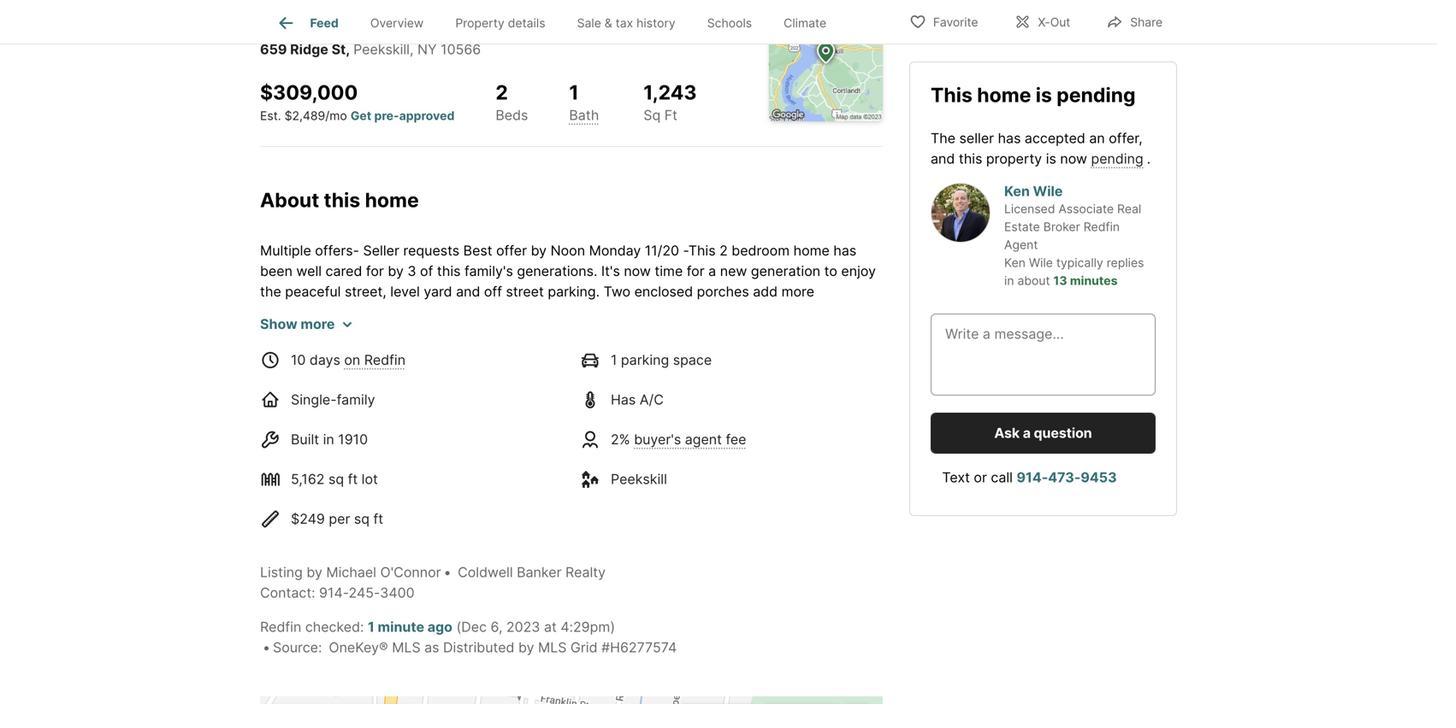 Task type: vqa. For each thing, say whether or not it's contained in the screenshot.
Est.
yes



Task type: locate. For each thing, give the bounding box(es) containing it.
1 horizontal spatial now
[[1060, 150, 1087, 167]]

banker
[[517, 564, 562, 581]]

, left ny
[[410, 41, 414, 58]]

0 horizontal spatial has
[[833, 242, 856, 259]]

2 horizontal spatial this
[[959, 150, 982, 167]]

1 horizontal spatial the
[[931, 130, 956, 146]]

michael
[[326, 564, 376, 581]]

share button
[[1092, 4, 1177, 39]]

wile inside ken wile licensed associate real estate broker redfin agent
[[1033, 183, 1063, 200]]

1 horizontal spatial for
[[687, 263, 705, 280]]

and up licensed associate real estate broker redfin agentken wile image
[[931, 150, 955, 167]]

or down finished
[[806, 324, 819, 341]]

family right a
[[337, 392, 375, 408]]

1 vertical spatial large
[[335, 365, 368, 382]]

1 up onekey®
[[368, 619, 374, 636]]

take
[[431, 365, 462, 382]]

0 vertical spatial •
[[444, 564, 451, 581]]

1 vertical spatial •
[[263, 640, 270, 656]]

0 horizontal spatial for
[[366, 263, 384, 280]]

of down north
[[538, 365, 551, 382]]

$309,000 est. $2,489 /mo get pre-approved
[[260, 80, 455, 123]]

is down accepted
[[1046, 150, 1056, 167]]

porches
[[697, 283, 749, 300]]

1 horizontal spatial home
[[793, 242, 830, 259]]

6,
[[385, 9, 395, 24], [491, 619, 502, 636]]

1 vertical spatial ken
[[1004, 256, 1026, 270]]

about
[[260, 188, 319, 212]]

this down seller
[[959, 150, 982, 167]]

1 ken from the top
[[1004, 183, 1030, 200]]

0 vertical spatial in
[[1004, 274, 1014, 288]]

it's
[[601, 263, 620, 280]]

now right it's
[[624, 263, 651, 280]]

1 horizontal spatial of
[[538, 365, 551, 382]]

1 horizontal spatial 2023
[[506, 619, 540, 636]]

0 vertical spatial 2
[[496, 80, 508, 104]]

ken up licensed
[[1004, 183, 1030, 200]]

ny
[[417, 41, 437, 58]]

at
[[544, 619, 557, 636]]

0 vertical spatial sq
[[328, 471, 344, 488]]

0 vertical spatial 1
[[569, 80, 579, 104]]

share
[[1130, 15, 1162, 30]]

property details tab
[[439, 3, 561, 44]]

x-
[[1038, 15, 1050, 30]]

2 vertical spatial this
[[437, 263, 461, 280]]

to
[[824, 263, 837, 280], [419, 304, 433, 321], [403, 345, 416, 362]]

0 vertical spatial wile
[[1033, 183, 1063, 200]]

to up the full
[[419, 304, 433, 321]]

or inside multiple offers- seller requests best offer by noon monday 11/20 -this 2 bedroom home has been well cared for by 3 of this family's generations. it's now time for a new generation to enjoy the peaceful street, level yard and off street parking. two enclosed porches add more dimension and flexibility to the living possibilities. the walk up attic offers a large  finished storage space. there is a full unfinished basement which would make a great hobby or work shop.  close proximity to peekskill metro north train station, excellent shopping from both family owned and large retailers.  take advantage of the artist community and the peekskill paramount theater. a true find.
[[806, 324, 819, 341]]

home inside multiple offers- seller requests best offer by noon monday 11/20 -this 2 bedroom home has been well cared for by 3 of this family's generations. it's now time for a new generation to enjoy the peaceful street, level yard and off street parking. two enclosed porches add more dimension and flexibility to the living possibilities. the walk up attic offers a large  finished storage space. there is a full unfinished basement which would make a great hobby or work shop.  close proximity to peekskill metro north train station, excellent shopping from both family owned and large retailers.  take advantage of the artist community and the peekskill paramount theater. a true find.
[[793, 242, 830, 259]]

true
[[327, 386, 353, 403]]

wile
[[1033, 183, 1063, 200], [1029, 256, 1053, 270]]

0 horizontal spatial of
[[420, 263, 433, 280]]

1,243 sq ft
[[644, 80, 697, 124]]

2 for from the left
[[687, 263, 705, 280]]

on
[[344, 352, 360, 368]]

lot
[[362, 471, 378, 488]]

or left call
[[974, 469, 987, 486]]

great
[[724, 324, 758, 341]]

accepted
[[1025, 130, 1085, 146]]

redfin down associate
[[1084, 220, 1120, 234]]

1 horizontal spatial family
[[841, 345, 880, 362]]

sale & tax history tab
[[561, 3, 691, 44]]

parking.
[[548, 283, 600, 300]]

to up retailers.
[[403, 345, 416, 362]]

estate
[[1004, 220, 1040, 234]]

1 vertical spatial more
[[301, 316, 335, 333]]

659
[[260, 41, 287, 58]]

2 up new
[[719, 242, 728, 259]]

up
[[644, 304, 661, 321]]

wile up licensed
[[1033, 183, 1063, 200]]

per
[[329, 511, 350, 528]]

pending up an
[[1057, 83, 1136, 107]]

2 horizontal spatial to
[[824, 263, 837, 280]]

a right ask
[[1023, 425, 1031, 442]]

ft
[[348, 471, 358, 488], [373, 511, 383, 528]]

family inside multiple offers- seller requests best offer by noon monday 11/20 -this 2 bedroom home has been well cared for by 3 of this family's generations. it's now time for a new generation to enjoy the peaceful street, level yard and off street parking. two enclosed porches add more dimension and flexibility to the living possibilities. the walk up attic offers a large  finished storage space. there is a full unfinished basement which would make a great hobby or work shop.  close proximity to peekskill metro north train station, excellent shopping from both family owned and large retailers.  take advantage of the artist community and the peekskill paramount theater. a true find.
[[841, 345, 880, 362]]

well
[[296, 263, 322, 280]]

0 vertical spatial is
[[1036, 83, 1052, 107]]

question
[[1034, 425, 1092, 442]]

has inside multiple offers- seller requests best offer by noon monday 11/20 -this 2 bedroom home has been well cared for by 3 of this family's generations. it's now time for a new generation to enjoy the peaceful street, level yard and off street parking. two enclosed porches add more dimension and flexibility to the living possibilities. the walk up attic offers a large  finished storage space. there is a full unfinished basement which would make a great hobby or work shop.  close proximity to peekskill metro north train station, excellent shopping from both family owned and large retailers.  take advantage of the artist community and the peekskill paramount theater. a true find.
[[833, 242, 856, 259]]

1 vertical spatial has
[[833, 242, 856, 259]]

redfin
[[1084, 220, 1120, 234], [364, 352, 406, 368], [260, 619, 301, 636]]

2 inside multiple offers- seller requests best offer by noon monday 11/20 -this 2 bedroom home has been well cared for by 3 of this family's generations. it's now time for a new generation to enjoy the peaceful street, level yard and off street parking. two enclosed porches add more dimension and flexibility to the living possibilities. the walk up attic offers a large  finished storage space. there is a full unfinished basement which would make a great hobby or work shop.  close proximity to peekskill metro north train station, excellent shopping from both family owned and large retailers.  take advantage of the artist community and the peekskill paramount theater. a true find.
[[719, 242, 728, 259]]

sq right per
[[354, 511, 370, 528]]

1 up bath link
[[569, 80, 579, 104]]

ken for ken wile licensed associate real estate broker redfin agent
[[1004, 183, 1030, 200]]

pending down offer,
[[1091, 150, 1143, 167]]

more inside show more dropdown button
[[301, 316, 335, 333]]

0 horizontal spatial 2
[[496, 80, 508, 104]]

mls down 'at' on the bottom left of the page
[[538, 640, 567, 656]]

generation
[[751, 263, 820, 280]]

2023 up ny
[[399, 9, 428, 24]]

0 horizontal spatial redfin
[[260, 619, 301, 636]]

0 vertical spatial 914-
[[1017, 469, 1048, 486]]

single-family
[[291, 392, 375, 408]]

6, right (dec
[[491, 619, 502, 636]]

3
[[407, 263, 416, 280]]

0 vertical spatial this
[[959, 150, 982, 167]]

1 vertical spatial 1
[[611, 352, 617, 368]]

2023 left 'at' on the bottom left of the page
[[506, 619, 540, 636]]

family up paramount
[[841, 345, 880, 362]]

large up the true
[[335, 365, 368, 382]]

property
[[986, 150, 1042, 167]]

1 vertical spatial 914-
[[319, 585, 349, 602]]

this up seller
[[931, 83, 973, 107]]

this up 'yard'
[[437, 263, 461, 280]]

typically
[[1056, 256, 1103, 270]]

1 vertical spatial is
[[1046, 150, 1056, 167]]

2 up beds
[[496, 80, 508, 104]]

is up accepted
[[1036, 83, 1052, 107]]

2 horizontal spatial 1
[[611, 352, 617, 368]]

checked:
[[305, 619, 364, 636]]

by left '3'
[[388, 263, 404, 280]]

1 vertical spatial family
[[337, 392, 375, 408]]

• right o'connor
[[444, 564, 451, 581]]

1 vertical spatial home
[[365, 188, 419, 212]]

realty
[[565, 564, 606, 581]]

wile inside ken wile typically replies in about
[[1029, 256, 1053, 270]]

1 vertical spatial ft
[[373, 511, 383, 528]]

0 vertical spatial 2023
[[399, 9, 428, 24]]

st
[[332, 41, 346, 58]]

ken for ken wile typically replies in about
[[1004, 256, 1026, 270]]

0 horizontal spatial this
[[688, 242, 716, 259]]

, down on
[[346, 41, 350, 58]]

for down -
[[687, 263, 705, 280]]

1 horizontal spatial this
[[931, 83, 973, 107]]

mls down minute
[[392, 640, 421, 656]]

0 horizontal spatial 2023
[[399, 9, 428, 24]]

to left enjoy
[[824, 263, 837, 280]]

0 horizontal spatial 6,
[[385, 9, 395, 24]]

/mo
[[325, 108, 347, 123]]

ken inside ken wile licensed associate real estate broker redfin agent
[[1004, 183, 1030, 200]]

and up the living
[[456, 283, 480, 300]]

1 vertical spatial this
[[688, 242, 716, 259]]

914- down michael at the left bottom
[[319, 585, 349, 602]]

1 vertical spatial of
[[538, 365, 551, 382]]

mls
[[392, 640, 421, 656], [538, 640, 567, 656]]

0 vertical spatial 6,
[[385, 9, 395, 24]]

ken down agent
[[1004, 256, 1026, 270]]

ken inside ken wile typically replies in about
[[1004, 256, 1026, 270]]

is
[[1036, 83, 1052, 107], [1046, 150, 1056, 167], [401, 324, 412, 341]]

1 vertical spatial wile
[[1029, 256, 1053, 270]]

1 vertical spatial 2023
[[506, 619, 540, 636]]

0 horizontal spatial ,
[[346, 41, 350, 58]]

1 vertical spatial now
[[624, 263, 651, 280]]

the up which
[[582, 304, 607, 321]]

ft left lot on the bottom of page
[[348, 471, 358, 488]]

for down seller
[[366, 263, 384, 280]]

history
[[637, 16, 675, 30]]

or
[[806, 324, 819, 341], [974, 469, 987, 486]]

excellent
[[648, 345, 706, 362]]

0 vertical spatial or
[[806, 324, 819, 341]]

has inside the seller has accepted an offer, and this property is now
[[998, 130, 1021, 146]]

multiple offers- seller requests best offer by noon monday 11/20 -this 2 bedroom home has been well cared for by 3 of this family's generations. it's now time for a new generation to enjoy the peaceful street, level yard and off street parking. two enclosed porches add more dimension and flexibility to the living possibilities. the walk up attic offers a large  finished storage space. there is a full unfinished basement which would make a great hobby or work shop.  close proximity to peekskill metro north train station, excellent shopping from both family owned and large retailers.  take advantage of the artist community and the peekskill paramount theater. a true find.
[[260, 242, 880, 403]]

(dec
[[456, 619, 487, 636]]

1 horizontal spatial large
[[750, 304, 782, 321]]

0 vertical spatial of
[[420, 263, 433, 280]]

work
[[823, 324, 855, 341]]

ft right per
[[373, 511, 383, 528]]

0 horizontal spatial sq
[[328, 471, 344, 488]]

the down shopping
[[721, 365, 742, 382]]

0 horizontal spatial to
[[403, 345, 416, 362]]

0 horizontal spatial mls
[[392, 640, 421, 656]]

sq right 5,162
[[328, 471, 344, 488]]

1 horizontal spatial 1
[[569, 80, 579, 104]]

map entry image
[[769, 8, 883, 121]]

1 down which
[[611, 352, 617, 368]]

1 horizontal spatial this
[[437, 263, 461, 280]]

in right built
[[323, 431, 334, 448]]

0 horizontal spatial now
[[624, 263, 651, 280]]

0 horizontal spatial or
[[806, 324, 819, 341]]

914- right call
[[1017, 469, 1048, 486]]

2 vertical spatial home
[[793, 242, 830, 259]]

been
[[260, 263, 292, 280]]

now down accepted
[[1060, 150, 1087, 167]]

1 vertical spatial or
[[974, 469, 987, 486]]

is right there
[[401, 324, 412, 341]]

x-out
[[1038, 15, 1070, 30]]

$249 per sq ft
[[291, 511, 383, 528]]

1 horizontal spatial to
[[419, 304, 433, 321]]

seller
[[363, 242, 399, 259]]

unfinished
[[450, 324, 517, 341]]

wile for ken wile typically replies in about
[[1029, 256, 1053, 270]]

licensed
[[1004, 202, 1055, 216]]

0 vertical spatial pending
[[1057, 83, 1136, 107]]

2 ken from the top
[[1004, 256, 1026, 270]]

1
[[569, 80, 579, 104], [611, 352, 617, 368], [368, 619, 374, 636]]

the
[[260, 283, 281, 300], [436, 304, 458, 321], [555, 365, 576, 382], [721, 365, 742, 382]]

now
[[1060, 150, 1087, 167], [624, 263, 651, 280]]

sale & tax history
[[577, 16, 675, 30]]

1 vertical spatial 6,
[[491, 619, 502, 636]]

1 vertical spatial in
[[323, 431, 334, 448]]

more down generation
[[781, 283, 814, 300]]

by right distributed at bottom
[[518, 640, 534, 656]]

1 vertical spatial this
[[324, 188, 360, 212]]

the inside multiple offers- seller requests best offer by noon monday 11/20 -this 2 bedroom home has been well cared for by 3 of this family's generations. it's now time for a new generation to enjoy the peaceful street, level yard and off street parking. two enclosed porches add more dimension and flexibility to the living possibilities. the walk up attic offers a large  finished storage space. there is a full unfinished basement which would make a great hobby or work shop.  close proximity to peekskill metro north train station, excellent shopping from both family owned and large retailers.  take advantage of the artist community and the peekskill paramount theater. a true find.
[[582, 304, 607, 321]]

has up property
[[998, 130, 1021, 146]]

1 vertical spatial redfin
[[364, 352, 406, 368]]

more up close
[[301, 316, 335, 333]]

2023
[[399, 9, 428, 24], [506, 619, 540, 636]]

1 for from the left
[[366, 263, 384, 280]]

has up enjoy
[[833, 242, 856, 259]]

this home is pending
[[931, 83, 1136, 107]]

two
[[604, 283, 631, 300]]

redfin down there
[[364, 352, 406, 368]]

1 horizontal spatial in
[[1004, 274, 1014, 288]]

1 horizontal spatial ft
[[373, 511, 383, 528]]

0 horizontal spatial 1
[[368, 619, 374, 636]]

1 horizontal spatial 6,
[[491, 619, 502, 636]]

of right '3'
[[420, 263, 433, 280]]

this up offers- on the top of page
[[324, 188, 360, 212]]

1 horizontal spatial mls
[[538, 640, 567, 656]]

0 vertical spatial has
[[998, 130, 1021, 146]]

contact: 914-245-3400
[[260, 585, 415, 602]]

pending .
[[1091, 150, 1151, 167]]

0 horizontal spatial •
[[263, 640, 270, 656]]

more inside multiple offers- seller requests best offer by noon monday 11/20 -this 2 bedroom home has been well cared for by 3 of this family's generations. it's now time for a new generation to enjoy the peaceful street, level yard and off street parking. two enclosed porches add more dimension and flexibility to the living possibilities. the walk up attic offers a large  finished storage space. there is a full unfinished basement which would make a great hobby or work shop.  close proximity to peekskill metro north train station, excellent shopping from both family owned and large retailers.  take advantage of the artist community and the peekskill paramount theater. a true find.
[[781, 283, 814, 300]]

agent
[[685, 431, 722, 448]]

from
[[773, 345, 803, 362]]

this right the 11/20
[[688, 242, 716, 259]]

by right offer on the left top of page
[[531, 242, 547, 259]]

peekskill
[[353, 41, 410, 58], [420, 345, 476, 362], [746, 365, 802, 382], [611, 471, 667, 488]]

for
[[366, 263, 384, 280], [687, 263, 705, 280]]

6, right dec
[[385, 9, 395, 24]]

2 inside 2 beds
[[496, 80, 508, 104]]

0 vertical spatial this
[[931, 83, 973, 107]]

tab list
[[260, 0, 856, 44]]

1 for 1 bath
[[569, 80, 579, 104]]

climate
[[784, 16, 826, 30]]

metro
[[480, 345, 518, 362]]

family
[[841, 345, 880, 362], [337, 392, 375, 408]]

0 vertical spatial ken
[[1004, 183, 1030, 200]]

1 inside 1 bath
[[569, 80, 579, 104]]

1 vertical spatial 2
[[719, 242, 728, 259]]

peekskill down from at the right
[[746, 365, 802, 382]]

0 horizontal spatial home
[[365, 188, 419, 212]]

1 vertical spatial sq
[[354, 511, 370, 528]]

both
[[807, 345, 837, 362]]

flexibility
[[358, 304, 416, 321]]

broker
[[1043, 220, 1080, 234]]

a left new
[[708, 263, 716, 280]]

artist
[[580, 365, 614, 382]]

0 vertical spatial family
[[841, 345, 880, 362]]

1 horizontal spatial ,
[[410, 41, 414, 58]]

close
[[299, 345, 336, 362]]

2 vertical spatial is
[[401, 324, 412, 341]]

• left 'source:' on the left of the page
[[263, 640, 270, 656]]

redfin up 'source:' on the left of the page
[[260, 619, 301, 636]]

licensed associate real estate broker redfin agentken wile image
[[931, 183, 991, 243]]

large down add at the top
[[750, 304, 782, 321]]

0 vertical spatial now
[[1060, 150, 1087, 167]]

0 vertical spatial home
[[977, 83, 1031, 107]]

about
[[1017, 274, 1050, 288]]

the left seller
[[931, 130, 956, 146]]

approved
[[399, 108, 455, 123]]

possibilities.
[[499, 304, 578, 321]]

1 horizontal spatial •
[[444, 564, 451, 581]]

in left "about"
[[1004, 274, 1014, 288]]

new
[[720, 263, 747, 280]]

2
[[496, 80, 508, 104], [719, 242, 728, 259]]

0 horizontal spatial the
[[582, 304, 607, 321]]

wile up "about"
[[1029, 256, 1053, 270]]

2 horizontal spatial redfin
[[1084, 220, 1120, 234]]

proximity
[[340, 345, 399, 362]]



Task type: describe. For each thing, give the bounding box(es) containing it.
street,
[[345, 283, 386, 300]]

9453
[[1081, 469, 1117, 486]]

show
[[260, 316, 297, 333]]

1,243
[[644, 80, 697, 104]]

x-out button
[[999, 4, 1085, 39]]

buyer's agent fee link
[[634, 431, 746, 448]]

time
[[655, 263, 683, 280]]

0 horizontal spatial family
[[337, 392, 375, 408]]

by up contact: 914-245-3400
[[307, 564, 322, 581]]

grid
[[570, 640, 598, 656]]

advantage
[[466, 365, 534, 382]]

living
[[461, 304, 495, 321]]

a up great
[[739, 304, 746, 321]]

has
[[611, 392, 636, 408]]

source:
[[273, 640, 322, 656]]

sale
[[577, 16, 601, 30]]

redfin inside redfin checked: 1 minute ago (dec 6, 2023 at 4:29pm) • source: onekey® mls as distributed by mls grid # h6277574
[[260, 619, 301, 636]]

2023 inside redfin checked: 1 minute ago (dec 6, 2023 at 4:29pm) • source: onekey® mls as distributed by mls grid # h6277574
[[506, 619, 540, 636]]

2 beds
[[496, 80, 528, 123]]

generations.
[[517, 263, 597, 280]]

space
[[673, 352, 712, 368]]

full
[[427, 324, 446, 341]]

pending link
[[275, 9, 329, 24]]

attic
[[664, 304, 693, 321]]

0 vertical spatial to
[[824, 263, 837, 280]]

map region
[[69, 616, 945, 705]]

1 mls from the left
[[392, 640, 421, 656]]

built
[[291, 431, 319, 448]]

this inside multiple offers- seller requests best offer by noon monday 11/20 -this 2 bedroom home has been well cared for by 3 of this family's generations. it's now time for a new generation to enjoy the peaceful street, level yard and off street parking. two enclosed porches add more dimension and flexibility to the living possibilities. the walk up attic offers a large  finished storage space. there is a full unfinished basement which would make a great hobby or work shop.  close proximity to peekskill metro north train station, excellent shopping from both family owned and large retailers.  take advantage of the artist community and the peekskill paramount theater. a true find.
[[688, 242, 716, 259]]

now inside multiple offers- seller requests best offer by noon monday 11/20 -this 2 bedroom home has been well cared for by 3 of this family's generations. it's now time for a new generation to enjoy the peaceful street, level yard and off street parking. two enclosed porches add more dimension and flexibility to the living possibilities. the walk up attic offers a large  finished storage space. there is a full unfinished basement which would make a great hobby or work shop.  close proximity to peekskill metro north train station, excellent shopping from both family owned and large retailers.  take advantage of the artist community and the peekskill paramount theater. a true find.
[[624, 263, 651, 280]]

2 horizontal spatial home
[[977, 83, 1031, 107]]

1 vertical spatial to
[[419, 304, 433, 321]]

peaceful
[[285, 283, 341, 300]]

1 horizontal spatial 914-
[[1017, 469, 1048, 486]]

pending on dec 6, 2023
[[275, 9, 428, 24]]

feed
[[310, 16, 339, 30]]

0 horizontal spatial 914-
[[319, 585, 349, 602]]

2 , from the left
[[410, 41, 414, 58]]

text
[[942, 469, 970, 486]]

wile for ken wile licensed associate real estate broker redfin agent
[[1033, 183, 1063, 200]]

is inside multiple offers- seller requests best offer by noon monday 11/20 -this 2 bedroom home has been well cared for by 3 of this family's generations. it's now time for a new generation to enjoy the peaceful street, level yard and off street parking. two enclosed porches add more dimension and flexibility to the living possibilities. the walk up attic offers a large  finished storage space. there is a full unfinished basement which would make a great hobby or work shop.  close proximity to peekskill metro north train station, excellent shopping from both family owned and large retailers.  take advantage of the artist community and the peekskill paramount theater. a true find.
[[401, 324, 412, 341]]

by inside redfin checked: 1 minute ago (dec 6, 2023 at 4:29pm) • source: onekey® mls as distributed by mls grid # h6277574
[[518, 640, 534, 656]]

seller
[[959, 130, 994, 146]]

hobby
[[762, 324, 802, 341]]

6, inside redfin checked: 1 minute ago (dec 6, 2023 at 4:29pm) • source: onekey® mls as distributed by mls grid # h6277574
[[491, 619, 502, 636]]

2% buyer's agent fee
[[611, 431, 746, 448]]

coldwell
[[458, 564, 513, 581]]

onekey®
[[329, 640, 388, 656]]

get
[[351, 108, 371, 123]]

0 horizontal spatial in
[[323, 431, 334, 448]]

redfin inside ken wile licensed associate real estate broker redfin agent
[[1084, 220, 1120, 234]]

on redfin link
[[344, 352, 406, 368]]

family's
[[464, 263, 513, 280]]

space.
[[313, 324, 356, 341]]

this inside multiple offers- seller requests best offer by noon monday 11/20 -this 2 bedroom home has been well cared for by 3 of this family's generations. it's now time for a new generation to enjoy the peaceful street, level yard and off street parking. two enclosed porches add more dimension and flexibility to the living possibilities. the walk up attic offers a large  finished storage space. there is a full unfinished basement which would make a great hobby or work shop.  close proximity to peekskill metro north train station, excellent shopping from both family owned and large retailers.  take advantage of the artist community and the peekskill paramount theater. a true find.
[[437, 263, 461, 280]]

1 horizontal spatial sq
[[354, 511, 370, 528]]

off
[[484, 283, 502, 300]]

yard
[[424, 283, 452, 300]]

a inside button
[[1023, 425, 1031, 442]]

schools tab
[[691, 3, 768, 44]]

1 horizontal spatial or
[[974, 469, 987, 486]]

a left the full
[[415, 324, 423, 341]]

0 vertical spatial ft
[[348, 471, 358, 488]]

about this home
[[260, 188, 419, 212]]

5,162
[[291, 471, 325, 488]]

offer,
[[1109, 130, 1143, 146]]

peekskill up take
[[420, 345, 476, 362]]

the inside the seller has accepted an offer, and this property is now
[[931, 130, 956, 146]]

now inside the seller has accepted an offer, and this property is now
[[1060, 150, 1087, 167]]

overview tab
[[354, 3, 439, 44]]

beds
[[496, 107, 528, 123]]

1 , from the left
[[346, 41, 350, 58]]

on
[[336, 9, 354, 24]]

and inside the seller has accepted an offer, and this property is now
[[931, 150, 955, 167]]

show more button
[[260, 314, 352, 335]]

1 vertical spatial pending
[[1091, 150, 1143, 167]]

and up a
[[307, 365, 332, 382]]

2 mls from the left
[[538, 640, 567, 656]]

street
[[506, 283, 544, 300]]

ken wile link
[[1004, 183, 1063, 200]]

in inside ken wile typically replies in about
[[1004, 274, 1014, 288]]

listing by michael o'connor • coldwell banker realty
[[260, 564, 606, 581]]

245-
[[349, 585, 380, 602]]

shopping
[[710, 345, 769, 362]]

ago
[[427, 619, 452, 636]]

theater.
[[260, 386, 310, 403]]

pending
[[275, 9, 329, 24]]

1 for 1 parking space
[[611, 352, 617, 368]]

dec
[[357, 9, 382, 24]]

property
[[455, 16, 505, 30]]

as
[[424, 640, 439, 656]]

bath link
[[569, 107, 599, 123]]

the down been at left
[[260, 283, 281, 300]]

station,
[[596, 345, 644, 362]]

$249
[[291, 511, 325, 528]]

1 parking space
[[611, 352, 712, 368]]

• inside redfin checked: 1 minute ago (dec 6, 2023 at 4:29pm) • source: onekey® mls as distributed by mls grid # h6277574
[[263, 640, 270, 656]]

finished
[[786, 304, 837, 321]]

peekskill down 2%
[[611, 471, 667, 488]]

get pre-approved link
[[351, 108, 455, 123]]

offers
[[697, 304, 735, 321]]

11/20
[[645, 242, 679, 259]]

associate
[[1059, 202, 1114, 216]]

schools
[[707, 16, 752, 30]]

train
[[563, 345, 592, 362]]

0 vertical spatial large
[[750, 304, 782, 321]]

community
[[617, 365, 689, 382]]

redfin checked: 1 minute ago (dec 6, 2023 at 4:29pm) • source: onekey® mls as distributed by mls grid # h6277574
[[260, 619, 677, 656]]

this inside the seller has accepted an offer, and this property is now
[[959, 150, 982, 167]]

1 horizontal spatial redfin
[[364, 352, 406, 368]]

the down train
[[555, 365, 576, 382]]

659 ridge st , peekskill , ny 10566
[[260, 41, 481, 58]]

2 vertical spatial to
[[403, 345, 416, 362]]

ask a question
[[994, 425, 1092, 442]]

show more
[[260, 316, 335, 333]]

the seller has accepted an offer, and this property is now
[[931, 130, 1143, 167]]

.
[[1147, 150, 1151, 167]]

ken wile licensed associate real estate broker redfin agent
[[1004, 183, 1141, 252]]

is inside the seller has accepted an offer, and this property is now
[[1046, 150, 1056, 167]]

replies
[[1107, 256, 1144, 270]]

and up space.
[[330, 304, 354, 321]]

est.
[[260, 108, 281, 123]]

4:29pm)
[[561, 619, 615, 636]]

bath
[[569, 107, 599, 123]]

the down 'yard'
[[436, 304, 458, 321]]

tab list containing feed
[[260, 0, 856, 44]]

5,162 sq ft lot
[[291, 471, 378, 488]]

noon
[[551, 242, 585, 259]]

Write a message... text field
[[945, 324, 1141, 386]]

contact:
[[260, 585, 315, 602]]

climate tab
[[768, 3, 842, 44]]

peekskill down overview
[[353, 41, 410, 58]]

$309,000
[[260, 80, 358, 104]]

a down offers
[[712, 324, 720, 341]]

1 inside redfin checked: 1 minute ago (dec 6, 2023 at 4:29pm) • source: onekey® mls as distributed by mls grid # h6277574
[[368, 619, 374, 636]]

10 days on redfin
[[291, 352, 406, 368]]

and down excellent
[[693, 365, 717, 382]]

bedroom
[[732, 242, 790, 259]]



